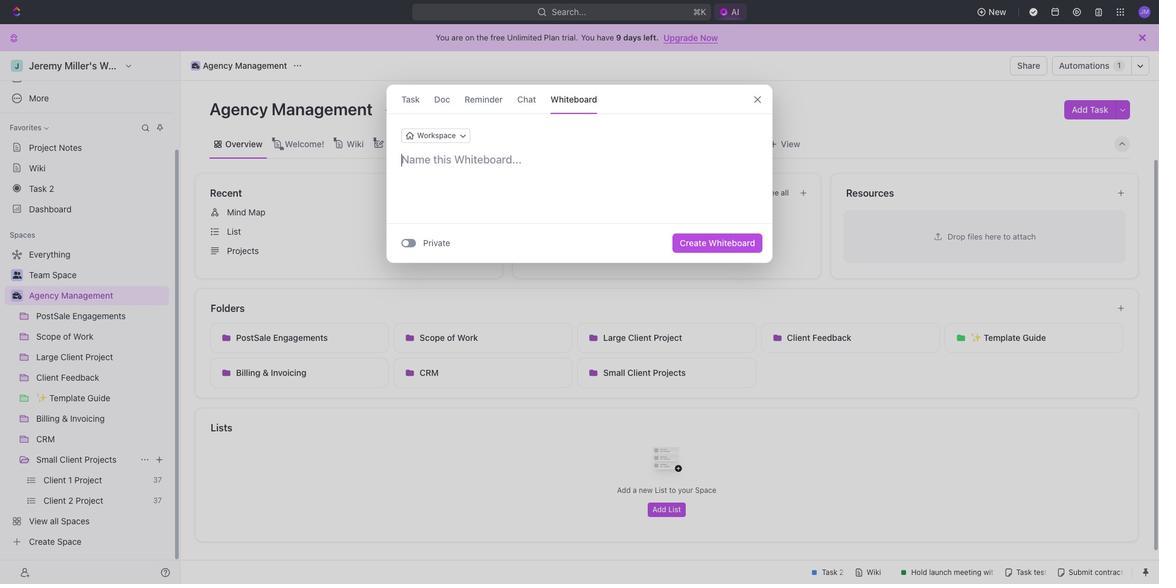Task type: describe. For each thing, give the bounding box(es) containing it.
template
[[984, 333, 1021, 343]]

drop files here to attach
[[948, 232, 1036, 241]]

tree inside sidebar navigation
[[5, 245, 169, 552]]

0 vertical spatial list
[[227, 226, 241, 237]]

mind map
[[227, 207, 266, 217]]

a
[[606, 246, 611, 256]]

workspace
[[417, 131, 456, 140]]

map
[[249, 207, 266, 217]]

list inside button
[[669, 505, 681, 515]]

project for large client project
[[654, 333, 682, 343]]

1 vertical spatial management
[[272, 99, 373, 119]]

lists
[[211, 423, 232, 434]]

plan
[[544, 33, 560, 42]]

dashboard
[[29, 204, 72, 214]]

agency management link inside tree
[[29, 286, 167, 306]]

dashboard link
[[5, 199, 169, 219]]

add list button
[[648, 503, 686, 518]]

small client projects link
[[36, 451, 135, 470]]

0 vertical spatial projects
[[227, 246, 259, 256]]

projects link
[[205, 242, 498, 261]]

small client projects button
[[578, 358, 756, 388]]

favorites
[[10, 123, 42, 132]]

business time image
[[12, 292, 21, 300]]

see all
[[766, 188, 789, 197]]

reminder button
[[465, 85, 503, 114]]

recent
[[210, 188, 242, 199]]

0 vertical spatial agency management
[[203, 60, 287, 71]]

spaces
[[10, 231, 35, 240]]

0 vertical spatial wiki link
[[344, 136, 364, 152]]

1 horizontal spatial 1
[[1118, 61, 1121, 70]]

1 vertical spatial 1
[[570, 246, 574, 256]]

create whiteboard button
[[673, 234, 763, 253]]

0 vertical spatial management
[[235, 60, 287, 71]]

see
[[766, 188, 779, 197]]

organizational chart
[[386, 139, 469, 149]]

Name this Whiteboard... field
[[387, 153, 772, 167]]

lists button
[[210, 421, 1124, 435]]

0 vertical spatial work
[[651, 246, 671, 256]]

wiki inside sidebar navigation
[[29, 163, 46, 173]]

scope inside button
[[420, 333, 445, 343]]

new
[[639, 486, 653, 495]]

1 vertical spatial wiki link
[[5, 158, 169, 178]]

chat button
[[517, 85, 536, 114]]

task button
[[402, 85, 420, 114]]

small client projects inside small client projects button
[[604, 368, 686, 378]]

1 horizontal spatial agency management link
[[188, 59, 290, 73]]

business time image
[[192, 63, 199, 69]]

automations
[[1060, 60, 1110, 71]]

management inside sidebar navigation
[[61, 290, 113, 301]]

the
[[477, 33, 488, 42]]

mind
[[227, 207, 246, 217]]

client inside sidebar navigation
[[60, 455, 82, 465]]

crm button
[[394, 358, 573, 388]]

‎task 2 link
[[5, 179, 169, 198]]

organizational chart link
[[384, 136, 469, 152]]

small client projects inside the "small client projects" link
[[36, 455, 116, 465]]

large client project
[[604, 333, 682, 343]]

have
[[597, 33, 614, 42]]

large
[[604, 333, 626, 343]]

⌘k
[[694, 7, 707, 17]]

welcome! link
[[283, 136, 324, 152]]

guide
[[1023, 333, 1046, 343]]

0 vertical spatial to
[[1004, 232, 1011, 241]]

all
[[781, 188, 789, 197]]

free
[[491, 33, 505, 42]]

notes
[[59, 142, 82, 152]]

✨ template guide button
[[945, 323, 1124, 353]]

mind map link
[[205, 203, 498, 222]]

whiteboard inside button
[[709, 238, 756, 248]]

client 1 project a scope of work
[[545, 246, 671, 256]]

engagements
[[273, 333, 328, 343]]

new
[[989, 7, 1007, 17]]

large client project button
[[578, 323, 756, 353]]

projects inside button
[[653, 368, 686, 378]]

overview link
[[223, 136, 263, 152]]

days
[[624, 33, 642, 42]]

folders button
[[210, 301, 1108, 316]]

resources
[[846, 188, 894, 199]]

‎task 2
[[29, 183, 54, 194]]

doc
[[434, 94, 450, 104]]

task inside dialog
[[402, 94, 420, 104]]

client feedback button
[[761, 323, 940, 353]]

client inside button
[[628, 333, 652, 343]]

add for add list
[[653, 505, 667, 515]]

project notes
[[29, 142, 82, 152]]

see all button
[[761, 186, 794, 201]]

small inside sidebar navigation
[[36, 455, 57, 465]]

search...
[[552, 7, 587, 17]]

agency inside sidebar navigation
[[29, 290, 59, 301]]

add a new list to your space
[[617, 486, 717, 495]]

workspace button
[[402, 129, 471, 143]]

overview
[[225, 139, 263, 149]]

no lists icon. image
[[643, 438, 691, 486]]

postsale engagements
[[236, 333, 328, 343]]



Task type: vqa. For each thing, say whether or not it's contained in the screenshot.
Share with
no



Task type: locate. For each thing, give the bounding box(es) containing it.
0 horizontal spatial to
[[669, 486, 676, 495]]

add down automations
[[1072, 104, 1088, 115]]

1 vertical spatial scope
[[420, 333, 445, 343]]

0 vertical spatial small
[[604, 368, 625, 378]]

0 horizontal spatial you
[[436, 33, 450, 42]]

1 right automations
[[1118, 61, 1121, 70]]

billing & invoicing button
[[210, 358, 389, 388]]

0 horizontal spatial of
[[447, 333, 455, 343]]

scope up crm on the left bottom of page
[[420, 333, 445, 343]]

0 horizontal spatial work
[[458, 333, 478, 343]]

2 horizontal spatial project
[[654, 333, 682, 343]]

project down favorites button
[[29, 142, 57, 152]]

on
[[465, 33, 475, 42]]

unlimited
[[507, 33, 542, 42]]

files
[[968, 232, 983, 241]]

project inside sidebar navigation
[[29, 142, 57, 152]]

1 horizontal spatial to
[[1004, 232, 1011, 241]]

list down add a new list to your space
[[669, 505, 681, 515]]

trial.
[[562, 33, 578, 42]]

you left have
[[581, 33, 595, 42]]

1 horizontal spatial small
[[604, 368, 625, 378]]

list link
[[205, 222, 498, 242]]

scope of work
[[420, 333, 478, 343]]

project for client 1 project a scope of work
[[576, 246, 604, 256]]

to left your
[[669, 486, 676, 495]]

1 horizontal spatial list
[[655, 486, 667, 495]]

1 horizontal spatial project
[[576, 246, 604, 256]]

wiki up '‎task'
[[29, 163, 46, 173]]

1 horizontal spatial of
[[641, 246, 649, 256]]

management
[[235, 60, 287, 71], [272, 99, 373, 119], [61, 290, 113, 301]]

to
[[1004, 232, 1011, 241], [669, 486, 676, 495]]

1 vertical spatial agency management
[[210, 99, 376, 119]]

dialog
[[387, 85, 773, 263]]

whiteboard right chat
[[551, 94, 597, 104]]

2 horizontal spatial projects
[[653, 368, 686, 378]]

billing
[[236, 368, 260, 378]]

0 vertical spatial of
[[641, 246, 649, 256]]

add left a
[[617, 486, 631, 495]]

list
[[227, 226, 241, 237], [655, 486, 667, 495], [669, 505, 681, 515]]

✨ template guide
[[971, 333, 1046, 343]]

project down folders button
[[654, 333, 682, 343]]

2 vertical spatial list
[[669, 505, 681, 515]]

1 vertical spatial work
[[458, 333, 478, 343]]

list down mind
[[227, 226, 241, 237]]

0 horizontal spatial wiki link
[[5, 158, 169, 178]]

work left create
[[651, 246, 671, 256]]

0 horizontal spatial whiteboard
[[551, 94, 597, 104]]

1 vertical spatial agency management link
[[29, 286, 167, 306]]

2 horizontal spatial list
[[669, 505, 681, 515]]

work up crm 'button'
[[458, 333, 478, 343]]

agency management right business time image
[[29, 290, 113, 301]]

of
[[641, 246, 649, 256], [447, 333, 455, 343]]

1 vertical spatial add
[[617, 486, 631, 495]]

0 horizontal spatial small
[[36, 455, 57, 465]]

agency right business time image
[[29, 290, 59, 301]]

wiki
[[347, 139, 364, 149], [29, 163, 46, 173]]

feedback
[[813, 333, 852, 343]]

1 horizontal spatial work
[[651, 246, 671, 256]]

add for add a new list to your space
[[617, 486, 631, 495]]

add
[[1072, 104, 1088, 115], [617, 486, 631, 495], [653, 505, 667, 515]]

work
[[651, 246, 671, 256], [458, 333, 478, 343]]

0 horizontal spatial add
[[617, 486, 631, 495]]

wiki right welcome!
[[347, 139, 364, 149]]

small
[[604, 368, 625, 378], [36, 455, 57, 465]]

whiteboard button
[[551, 85, 597, 114]]

✨
[[971, 333, 982, 343]]

whiteboard
[[551, 94, 597, 104], [709, 238, 756, 248]]

client 1 project a scope of work link
[[523, 242, 816, 261]]

1 vertical spatial small client projects
[[36, 455, 116, 465]]

0 vertical spatial 1
[[1118, 61, 1121, 70]]

wiki link right welcome!
[[344, 136, 364, 152]]

2 you from the left
[[581, 33, 595, 42]]

scope right "a"
[[614, 246, 638, 256]]

attach
[[1013, 232, 1036, 241]]

1 vertical spatial small
[[36, 455, 57, 465]]

0 horizontal spatial project
[[29, 142, 57, 152]]

1 vertical spatial wiki
[[29, 163, 46, 173]]

2 horizontal spatial add
[[1072, 104, 1088, 115]]

agency management right business time icon
[[203, 60, 287, 71]]

9
[[616, 33, 622, 42]]

1 vertical spatial list
[[655, 486, 667, 495]]

0 horizontal spatial scope
[[420, 333, 445, 343]]

2
[[49, 183, 54, 194]]

dashboards link
[[5, 68, 169, 88]]

work inside button
[[458, 333, 478, 343]]

folders
[[211, 303, 245, 314]]

1 vertical spatial projects
[[653, 368, 686, 378]]

task inside button
[[1090, 104, 1109, 115]]

agency management inside sidebar navigation
[[29, 290, 113, 301]]

1 vertical spatial task
[[1090, 104, 1109, 115]]

postsale
[[236, 333, 271, 343]]

upgrade
[[664, 32, 698, 43]]

add for add task
[[1072, 104, 1088, 115]]

small client projects
[[604, 368, 686, 378], [36, 455, 116, 465]]

wiki link
[[344, 136, 364, 152], [5, 158, 169, 178]]

billing & invoicing
[[236, 368, 307, 378]]

workspace button
[[402, 129, 471, 143]]

2 vertical spatial projects
[[85, 455, 116, 465]]

0 horizontal spatial 1
[[570, 246, 574, 256]]

reminder
[[465, 94, 503, 104]]

left.
[[644, 33, 659, 42]]

chart
[[446, 139, 469, 149]]

tree
[[5, 245, 169, 552]]

projects inside sidebar navigation
[[85, 455, 116, 465]]

0 vertical spatial whiteboard
[[551, 94, 597, 104]]

list right new
[[655, 486, 667, 495]]

0 vertical spatial small client projects
[[604, 368, 686, 378]]

project inside button
[[654, 333, 682, 343]]

whiteboard right create
[[709, 238, 756, 248]]

welcome!
[[285, 139, 324, 149]]

sidebar navigation
[[0, 51, 181, 585]]

you left are
[[436, 33, 450, 42]]

agency up the overview
[[210, 99, 268, 119]]

1 horizontal spatial projects
[[227, 246, 259, 256]]

project left "a"
[[576, 246, 604, 256]]

add list
[[653, 505, 681, 515]]

here
[[985, 232, 1002, 241]]

0 horizontal spatial small client projects
[[36, 455, 116, 465]]

0 vertical spatial scope
[[614, 246, 638, 256]]

0 horizontal spatial wiki
[[29, 163, 46, 173]]

agency management
[[203, 60, 287, 71], [210, 99, 376, 119], [29, 290, 113, 301]]

of right "a"
[[641, 246, 649, 256]]

invoicing
[[271, 368, 307, 378]]

postsale engagements button
[[210, 323, 389, 353]]

0 horizontal spatial projects
[[85, 455, 116, 465]]

now
[[700, 32, 718, 43]]

private
[[423, 238, 450, 248]]

‎task
[[29, 183, 47, 194]]

organizational
[[386, 139, 444, 149]]

1 horizontal spatial task
[[1090, 104, 1109, 115]]

you are on the free unlimited plan trial. you have 9 days left. upgrade now
[[436, 32, 718, 43]]

are
[[452, 33, 463, 42]]

share
[[1018, 60, 1041, 71]]

1 horizontal spatial add
[[653, 505, 667, 515]]

2 vertical spatial agency
[[29, 290, 59, 301]]

2 vertical spatial agency management
[[29, 290, 113, 301]]

1 vertical spatial to
[[669, 486, 676, 495]]

scope
[[614, 246, 638, 256], [420, 333, 445, 343]]

1 vertical spatial whiteboard
[[709, 238, 756, 248]]

1 left "a"
[[570, 246, 574, 256]]

you
[[436, 33, 450, 42], [581, 33, 595, 42]]

task left "doc"
[[402, 94, 420, 104]]

add task button
[[1065, 100, 1116, 120]]

1 horizontal spatial small client projects
[[604, 368, 686, 378]]

0 horizontal spatial list
[[227, 226, 241, 237]]

agency right business time icon
[[203, 60, 233, 71]]

0 vertical spatial agency management link
[[188, 59, 290, 73]]

1 horizontal spatial scope
[[614, 246, 638, 256]]

upgrade now link
[[664, 32, 718, 43]]

1 horizontal spatial you
[[581, 33, 595, 42]]

create
[[680, 238, 707, 248]]

0 horizontal spatial task
[[402, 94, 420, 104]]

2 vertical spatial add
[[653, 505, 667, 515]]

chat
[[517, 94, 536, 104]]

tree containing agency management
[[5, 245, 169, 552]]

0 vertical spatial agency
[[203, 60, 233, 71]]

agency management up welcome! link
[[210, 99, 376, 119]]

1 horizontal spatial whiteboard
[[709, 238, 756, 248]]

0 vertical spatial wiki
[[347, 139, 364, 149]]

wiki link up ‎task 2 'link'
[[5, 158, 169, 178]]

1 horizontal spatial wiki link
[[344, 136, 364, 152]]

dialog containing task
[[387, 85, 773, 263]]

project
[[29, 142, 57, 152], [576, 246, 604, 256], [654, 333, 682, 343]]

a
[[633, 486, 637, 495]]

crm
[[420, 368, 439, 378]]

dashboards
[[29, 72, 76, 83]]

resources button
[[846, 186, 1108, 201]]

1 vertical spatial project
[[576, 246, 604, 256]]

1 vertical spatial of
[[447, 333, 455, 343]]

of up crm 'button'
[[447, 333, 455, 343]]

share button
[[1010, 56, 1048, 75]]

small inside button
[[604, 368, 625, 378]]

task down automations
[[1090, 104, 1109, 115]]

of inside button
[[447, 333, 455, 343]]

2 vertical spatial management
[[61, 290, 113, 301]]

favorites button
[[5, 121, 54, 135]]

task
[[402, 94, 420, 104], [1090, 104, 1109, 115]]

new button
[[972, 2, 1014, 22]]

add down add a new list to your space
[[653, 505, 667, 515]]

0 horizontal spatial agency management link
[[29, 286, 167, 306]]

agency management link
[[188, 59, 290, 73], [29, 286, 167, 306]]

2 vertical spatial project
[[654, 333, 682, 343]]

to right here
[[1004, 232, 1011, 241]]

doc button
[[434, 85, 450, 114]]

0 vertical spatial task
[[402, 94, 420, 104]]

0 vertical spatial add
[[1072, 104, 1088, 115]]

1 vertical spatial agency
[[210, 99, 268, 119]]

your
[[678, 486, 693, 495]]

scope of work button
[[394, 323, 573, 353]]

1 you from the left
[[436, 33, 450, 42]]

1 horizontal spatial wiki
[[347, 139, 364, 149]]

0 vertical spatial project
[[29, 142, 57, 152]]



